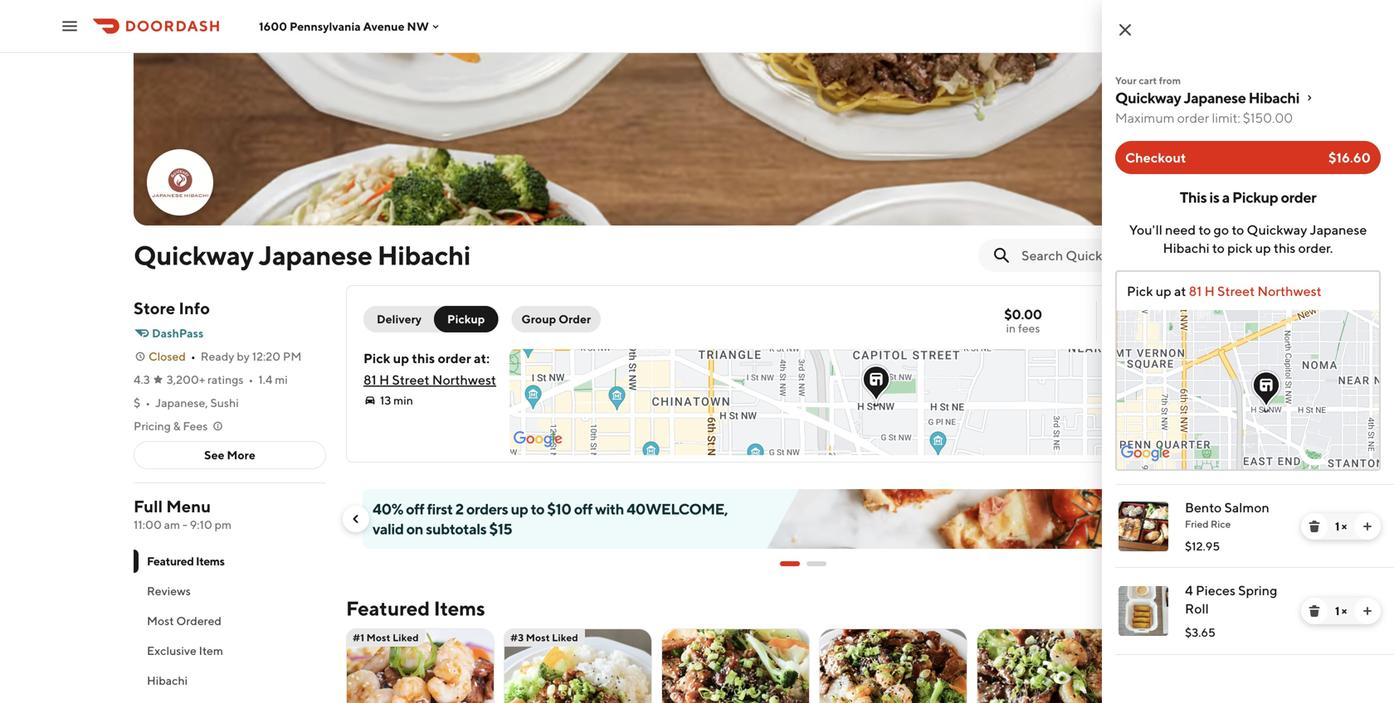 Task type: vqa. For each thing, say whether or not it's contained in the screenshot.
select promotional banner "element"
yes



Task type: locate. For each thing, give the bounding box(es) containing it.
quickway
[[1116, 89, 1181, 107], [1247, 222, 1308, 238], [134, 240, 254, 271]]

spring
[[1239, 583, 1278, 599]]

select promotional banner element
[[780, 549, 827, 579]]

exclusive
[[147, 645, 197, 658]]

2 liked from the left
[[552, 632, 578, 644]]

1 vertical spatial 81 h street northwest link
[[364, 372, 496, 388]]

0 vertical spatial featured
[[147, 555, 194, 569]]

0 vertical spatial 81
[[1189, 283, 1202, 299]]

maximum order limit: $150.00
[[1116, 110, 1293, 126]]

quickway up info
[[134, 240, 254, 271]]

order inside pick up this order at: 81 h street northwest
[[438, 351, 471, 366]]

most inside "button"
[[367, 632, 391, 644]]

1 vertical spatial pm
[[283, 350, 302, 364]]

hibachi down exclusive at the left bottom of page
[[147, 674, 188, 688]]

0 horizontal spatial powered by google image
[[514, 432, 563, 448]]

1 vertical spatial featured
[[346, 597, 430, 621]]

0 vertical spatial this
[[1274, 240, 1296, 256]]

most for #3 most liked
[[526, 632, 550, 644]]

1 × from the top
[[1342, 520, 1347, 534]]

your
[[1116, 75, 1137, 86]]

japanese inside you'll need to go to quickway japanese hibachi to pick up this order.
[[1310, 222, 1367, 238]]

81 h street northwest link for pick up this order at:
[[364, 372, 496, 388]]

1 vertical spatial 1
[[1335, 605, 1340, 618]]

ready up schedule
[[1115, 305, 1152, 321]]

add one to cart image
[[1361, 520, 1375, 534], [1361, 605, 1375, 618]]

see more
[[204, 449, 256, 462]]

#1 most liked button
[[346, 629, 495, 704]]

h inside pick up this order at: 81 h street northwest
[[379, 372, 389, 388]]

most down reviews
[[147, 615, 174, 628]]

1 horizontal spatial h
[[1205, 283, 1215, 299]]

remove item from cart image for bento salmon
[[1308, 520, 1321, 534]]

liked right #3
[[552, 632, 578, 644]]

to left $10
[[531, 501, 545, 518]]

ready up 3,200+ ratings •
[[201, 350, 234, 364]]

0 vertical spatial pickup
[[1233, 188, 1278, 206]]

0 horizontal spatial off
[[406, 501, 424, 518]]

13
[[380, 394, 391, 408]]

hibachi
[[1249, 89, 1300, 107], [377, 240, 471, 271], [1163, 240, 1210, 256], [147, 674, 188, 688]]

1600 pennsylvania avenue nw
[[259, 19, 429, 33]]

0 horizontal spatial 81 h street northwest link
[[364, 372, 496, 388]]

81 h street northwest link down pick
[[1186, 283, 1322, 299]]

2 × from the top
[[1342, 605, 1347, 618]]

h up the checkout
[[1205, 283, 1215, 299]]

-
[[182, 518, 187, 532]]

11:00
[[134, 518, 162, 532]]

1 vertical spatial japanese
[[1310, 222, 1367, 238]]

1 vertical spatial 1 ×
[[1335, 605, 1347, 618]]

1 vertical spatial quickway
[[1247, 222, 1308, 238]]

featured items heading
[[346, 596, 485, 623]]

featured items up reviews
[[147, 555, 225, 569]]

order left limit:
[[1178, 110, 1210, 126]]

by up ratings
[[237, 350, 250, 364]]

this
[[1180, 188, 1207, 206]]

1 horizontal spatial 81 h street northwest link
[[1186, 283, 1322, 299]]

• left '1.4'
[[249, 373, 253, 387]]

pick down item search search field
[[1127, 283, 1153, 299]]

0 vertical spatial pm
[[1205, 305, 1226, 321]]

liked inside button
[[552, 632, 578, 644]]

0 horizontal spatial northwest
[[432, 372, 496, 388]]

0 vertical spatial by
[[1155, 305, 1169, 321]]

items up reviews button
[[196, 555, 225, 569]]

exclusive item
[[147, 645, 223, 658]]

1 remove item from cart image from the top
[[1308, 520, 1321, 534]]

powered by google image up bento salmon image
[[1121, 446, 1170, 462]]

by inside the ready by 12:20 pm schedule at checkout
[[1155, 305, 1169, 321]]

1 vertical spatial items
[[434, 597, 485, 621]]

0 horizontal spatial pick
[[364, 351, 390, 366]]

by
[[1155, 305, 1169, 321], [237, 350, 250, 364]]

0 vertical spatial 1
[[1335, 520, 1340, 534]]

pricing & fees
[[134, 420, 208, 433]]

0 vertical spatial quickway japanese hibachi
[[1116, 89, 1300, 107]]

up right pick
[[1256, 240, 1271, 256]]

pricing & fees button
[[134, 418, 224, 435]]

12:20 up '1.4'
[[252, 350, 281, 364]]

$0.00 in fees
[[1005, 307, 1042, 335]]

h up 13
[[379, 372, 389, 388]]

1600
[[259, 19, 287, 33]]

map region for right powered by google image
[[1028, 99, 1394, 524]]

items
[[196, 555, 225, 569], [434, 597, 485, 621]]

2 1 from the top
[[1335, 605, 1340, 618]]

order up order. on the right top
[[1281, 188, 1317, 206]]

0 vertical spatial northwest
[[1258, 283, 1322, 299]]

liked
[[393, 632, 419, 644], [552, 632, 578, 644]]

pickup right a
[[1233, 188, 1278, 206]]

this inside pick up this order at: 81 h street northwest
[[412, 351, 435, 366]]

street up min on the bottom of page
[[392, 372, 430, 388]]

pickup up "at:"
[[447, 313, 485, 326]]

0 vertical spatial ×
[[1342, 520, 1347, 534]]

•
[[191, 350, 196, 364], [249, 373, 253, 387], [145, 396, 150, 410]]

2 vertical spatial •
[[145, 396, 150, 410]]

0 horizontal spatial street
[[392, 372, 430, 388]]

valid
[[373, 520, 404, 538]]

featured up "#1 most liked"
[[346, 597, 430, 621]]

0 horizontal spatial liked
[[393, 632, 419, 644]]

1 liked from the left
[[393, 632, 419, 644]]

at up the ready by 12:20 pm schedule at checkout
[[1174, 283, 1186, 299]]

1 vertical spatial at
[[1164, 323, 1175, 337]]

order left "at:"
[[438, 351, 471, 366]]

$12.95
[[1185, 540, 1220, 554]]

delivery
[[377, 313, 422, 326]]

up down delivery radio
[[393, 351, 409, 366]]

bento salmon image
[[1119, 502, 1169, 552]]

2 horizontal spatial most
[[526, 632, 550, 644]]

1 horizontal spatial order
[[1178, 110, 1210, 126]]

chicken, beef, & shrimp image
[[820, 629, 967, 704]]

pm up the checkout
[[1205, 305, 1226, 321]]

1 horizontal spatial ready
[[1115, 305, 1152, 321]]

pieces
[[1196, 583, 1236, 599]]

quickway inside you'll need to go to quickway japanese hibachi to pick up this order.
[[1247, 222, 1308, 238]]

$15
[[489, 520, 512, 538]]

group
[[522, 313, 556, 326]]

1 horizontal spatial featured
[[346, 597, 430, 621]]

• right $
[[145, 396, 150, 410]]

chicken & beef image
[[662, 629, 809, 704]]

0 vertical spatial •
[[191, 350, 196, 364]]

1 off from the left
[[406, 501, 424, 518]]

0 horizontal spatial 81
[[364, 372, 377, 388]]

0 horizontal spatial pm
[[283, 350, 302, 364]]

12:20
[[1171, 305, 1203, 321], [252, 350, 281, 364]]

2 off from the left
[[574, 501, 593, 518]]

need
[[1166, 222, 1196, 238]]

to left go on the top of page
[[1199, 222, 1211, 238]]

pick
[[1228, 240, 1253, 256]]

1 vertical spatial order
[[1281, 188, 1317, 206]]

12:20 up the checkout
[[1171, 305, 1203, 321]]

0 horizontal spatial by
[[237, 350, 250, 364]]

most
[[147, 615, 174, 628], [367, 632, 391, 644], [526, 632, 550, 644]]

rice
[[1211, 519, 1231, 530]]

2 horizontal spatial japanese
[[1310, 222, 1367, 238]]

powered by google image
[[514, 432, 563, 448], [1121, 446, 1170, 462]]

map region
[[1028, 99, 1394, 524], [398, 209, 1248, 634]]

quickway up pick
[[1247, 222, 1308, 238]]

40%
[[373, 501, 403, 518]]

1 vertical spatial 12:20
[[252, 350, 281, 364]]

this
[[1274, 240, 1296, 256], [412, 351, 435, 366]]

81
[[1189, 283, 1202, 299], [364, 372, 377, 388]]

up inside you'll need to go to quickway japanese hibachi to pick up this order.
[[1256, 240, 1271, 256]]

pm up mi
[[283, 350, 302, 364]]

1 horizontal spatial japanese
[[1184, 89, 1246, 107]]

2 remove item from cart image from the top
[[1308, 605, 1321, 618]]

0 horizontal spatial quickway
[[134, 240, 254, 271]]

1 horizontal spatial off
[[574, 501, 593, 518]]

1 horizontal spatial quickway japanese hibachi
[[1116, 89, 1300, 107]]

off up on
[[406, 501, 424, 518]]

0 vertical spatial items
[[196, 555, 225, 569]]

1 vertical spatial pickup
[[447, 313, 485, 326]]

0 vertical spatial ready
[[1115, 305, 1152, 321]]

pick inside pick up this order at: 81 h street northwest
[[364, 351, 390, 366]]

maximum
[[1116, 110, 1175, 126]]

order.
[[1299, 240, 1333, 256]]

up inside 40% off first 2 orders up to $10 off with 40welcome, valid on subtotals $15
[[511, 501, 528, 518]]

1
[[1335, 520, 1340, 534], [1335, 605, 1340, 618]]

most right #1
[[367, 632, 391, 644]]

1 add one to cart image from the top
[[1361, 520, 1375, 534]]

at inside the ready by 12:20 pm schedule at checkout
[[1164, 323, 1175, 337]]

dashpass
[[152, 327, 204, 340]]

1 vertical spatial ×
[[1342, 605, 1347, 618]]

1 horizontal spatial most
[[367, 632, 391, 644]]

this down order methods option group in the top of the page
[[412, 351, 435, 366]]

most for #1 most liked
[[367, 632, 391, 644]]

at:
[[474, 351, 490, 366]]

1 vertical spatial by
[[237, 350, 250, 364]]

chicken image
[[505, 629, 652, 704]]

#1
[[353, 632, 364, 644]]

to
[[1199, 222, 1211, 238], [1232, 222, 1245, 238], [1213, 240, 1225, 256], [531, 501, 545, 518]]

1 ×
[[1335, 520, 1347, 534], [1335, 605, 1347, 618]]

40welcome,
[[627, 501, 728, 518]]

0 vertical spatial remove item from cart image
[[1308, 520, 1321, 534]]

this left order. on the right top
[[1274, 240, 1296, 256]]

nw
[[407, 19, 429, 33]]

$10
[[547, 501, 571, 518]]

liked for #1 most liked
[[393, 632, 419, 644]]

liked down featured items heading
[[393, 632, 419, 644]]

powered by google image up $10
[[514, 432, 563, 448]]

most ordered
[[147, 615, 222, 628]]

2 horizontal spatial •
[[249, 373, 253, 387]]

2 vertical spatial japanese
[[259, 240, 372, 271]]

northwest inside pick up this order at: 81 h street northwest
[[432, 372, 496, 388]]

1 horizontal spatial 12:20
[[1171, 305, 1203, 321]]

1 vertical spatial this
[[412, 351, 435, 366]]

exclusive item button
[[134, 637, 326, 667]]

street down pick
[[1218, 283, 1255, 299]]

1 vertical spatial •
[[249, 373, 253, 387]]

1 for 4 pieces spring roll
[[1335, 605, 1340, 618]]

add one to cart image for 4 pieces spring roll
[[1361, 605, 1375, 618]]

0 vertical spatial h
[[1205, 283, 1215, 299]]

1 horizontal spatial pm
[[1205, 305, 1226, 321]]

order
[[559, 313, 591, 326]]

0 horizontal spatial most
[[147, 615, 174, 628]]

at right schedule
[[1164, 323, 1175, 337]]

2 1 × from the top
[[1335, 605, 1347, 618]]

most right #3
[[526, 632, 550, 644]]

1 horizontal spatial items
[[434, 597, 485, 621]]

off right $10
[[574, 501, 593, 518]]

pickup inside option
[[447, 313, 485, 326]]

up up $15
[[511, 501, 528, 518]]

0 horizontal spatial quickway japanese hibachi
[[134, 240, 471, 271]]

1 vertical spatial street
[[392, 372, 430, 388]]

up inside pick up this order at: 81 h street northwest
[[393, 351, 409, 366]]

hibachi down need
[[1163, 240, 1210, 256]]

0 vertical spatial japanese
[[1184, 89, 1246, 107]]

northwest down order. on the right top
[[1258, 283, 1322, 299]]

1 horizontal spatial by
[[1155, 305, 1169, 321]]

• up 3,200+
[[191, 350, 196, 364]]

store
[[134, 299, 175, 318]]

featured items
[[147, 555, 225, 569], [346, 597, 485, 621]]

featured inside heading
[[346, 597, 430, 621]]

spicy crab & shrimp roll image
[[1135, 629, 1282, 704]]

0 horizontal spatial order
[[438, 351, 471, 366]]

northwest down "at:"
[[432, 372, 496, 388]]

0 vertical spatial pick
[[1127, 283, 1153, 299]]

order
[[1178, 110, 1210, 126], [1281, 188, 1317, 206], [438, 351, 471, 366]]

1 vertical spatial pick
[[364, 351, 390, 366]]

quickway down your cart from
[[1116, 89, 1181, 107]]

1 vertical spatial add one to cart image
[[1361, 605, 1375, 618]]

1 vertical spatial remove item from cart image
[[1308, 605, 1321, 618]]

0 horizontal spatial h
[[379, 372, 389, 388]]

81 h street northwest link for pick up at
[[1186, 283, 1322, 299]]

remove item from cart image
[[1308, 520, 1321, 534], [1308, 605, 1321, 618]]

2 add one to cart image from the top
[[1361, 605, 1375, 618]]

1 horizontal spatial featured items
[[346, 597, 485, 621]]

0 vertical spatial add one to cart image
[[1361, 520, 1375, 534]]

quickway japanese hibachi
[[1116, 89, 1300, 107], [134, 240, 471, 271]]

remove item from cart image for 4 pieces spring roll
[[1308, 605, 1321, 618]]

pick
[[1127, 283, 1153, 299], [364, 351, 390, 366]]

0 vertical spatial 81 h street northwest link
[[1186, 283, 1322, 299]]

items up #1 most liked "button"
[[434, 597, 485, 621]]

pick up 13
[[364, 351, 390, 366]]

subtotals
[[426, 520, 487, 538]]

4.3
[[134, 373, 150, 387]]

0 vertical spatial 12:20
[[1171, 305, 1203, 321]]

0 vertical spatial street
[[1218, 283, 1255, 299]]

in
[[1006, 322, 1016, 335]]

next button of carousel image
[[1244, 513, 1258, 526]]

1 vertical spatial h
[[379, 372, 389, 388]]

0 vertical spatial order
[[1178, 110, 1210, 126]]

to inside 40% off first 2 orders up to $10 off with 40welcome, valid on subtotals $15
[[531, 501, 545, 518]]

1 horizontal spatial this
[[1274, 240, 1296, 256]]

81 h street northwest link up min on the bottom of page
[[364, 372, 496, 388]]

Pickup radio
[[434, 306, 498, 333]]

northwest
[[1258, 283, 1322, 299], [432, 372, 496, 388]]

4
[[1185, 583, 1193, 599]]

0 horizontal spatial 12:20
[[252, 350, 281, 364]]

am
[[164, 518, 180, 532]]

1 for bento salmon
[[1335, 520, 1340, 534]]

quickway japanese hibachi image
[[134, 51, 1261, 226], [149, 151, 212, 214]]

0 vertical spatial 1 ×
[[1335, 520, 1347, 534]]

• ready by 12:20 pm
[[191, 350, 302, 364]]

1 1 × from the top
[[1335, 520, 1347, 534]]

0 horizontal spatial ready
[[201, 350, 234, 364]]

open menu image
[[60, 16, 80, 36]]

featured items up "#1 most liked"
[[346, 597, 485, 621]]

liked inside "button"
[[393, 632, 419, 644]]

0 horizontal spatial featured items
[[147, 555, 225, 569]]

4 pieces spring roll
[[1185, 583, 1278, 617]]

4 pieces spring roll image
[[1119, 587, 1169, 637]]

0 horizontal spatial this
[[412, 351, 435, 366]]

1 horizontal spatial liked
[[552, 632, 578, 644]]

by up schedule
[[1155, 305, 1169, 321]]

more
[[227, 449, 256, 462]]

ordered
[[176, 615, 222, 628]]

is
[[1210, 188, 1220, 206]]

featured up reviews
[[147, 555, 194, 569]]

1 horizontal spatial pick
[[1127, 283, 1153, 299]]

1 1 from the top
[[1335, 520, 1340, 534]]

list
[[1102, 485, 1394, 656]]

pm inside the ready by 12:20 pm schedule at checkout
[[1205, 305, 1226, 321]]

bento salmon fried rice
[[1185, 500, 1270, 530]]



Task type: describe. For each thing, give the bounding box(es) containing it.
limit:
[[1212, 110, 1241, 126]]

full menu 11:00 am - 9:10 pm
[[134, 497, 232, 532]]

$ • japanese, sushi
[[134, 396, 239, 410]]

40% off first 2 orders up to $10 off with 40welcome, valid on subtotals $15
[[373, 501, 728, 538]]

2 vertical spatial quickway
[[134, 240, 254, 271]]

close image
[[1116, 20, 1135, 40]]

3,200+ ratings •
[[167, 373, 253, 387]]

schedule
[[1114, 323, 1162, 337]]

reviews button
[[134, 577, 326, 607]]

on
[[406, 520, 423, 538]]

× for bento salmon
[[1342, 520, 1347, 534]]

you'll need to go to quickway japanese hibachi to pick up this order.
[[1129, 222, 1367, 256]]

ratings
[[208, 373, 244, 387]]

hibachi inside you'll need to go to quickway japanese hibachi to pick up this order.
[[1163, 240, 1210, 256]]

0 vertical spatial featured items
[[147, 555, 225, 569]]

salmon
[[1225, 500, 1270, 516]]

with
[[595, 501, 624, 518]]

13 min
[[380, 394, 413, 408]]

min
[[394, 394, 413, 408]]

#1 most liked
[[353, 632, 419, 644]]

pennsylvania
[[290, 19, 361, 33]]

1.4
[[258, 373, 273, 387]]

1 horizontal spatial •
[[191, 350, 196, 364]]

Delivery radio
[[364, 306, 445, 333]]

$16.60
[[1329, 150, 1371, 166]]

from
[[1159, 75, 1181, 86]]

to down go on the top of page
[[1213, 240, 1225, 256]]

full
[[134, 497, 163, 517]]

a
[[1222, 188, 1230, 206]]

closed
[[149, 350, 186, 364]]

1 × for bento salmon
[[1335, 520, 1347, 534]]

bento
[[1185, 500, 1222, 516]]

up up the ready by 12:20 pm schedule at checkout
[[1156, 283, 1172, 299]]

this is a pickup order
[[1180, 188, 1317, 206]]

quickway japanese hibachi link
[[1116, 88, 1381, 108]]

hibachi inside button
[[147, 674, 188, 688]]

info
[[179, 299, 210, 318]]

avenue
[[363, 19, 405, 33]]

pm
[[215, 518, 232, 532]]

you'll
[[1129, 222, 1163, 238]]

hibachi button
[[134, 667, 326, 696]]

0 horizontal spatial japanese
[[259, 240, 372, 271]]

map region for powered by google image to the left
[[398, 209, 1248, 634]]

sushi
[[210, 396, 239, 410]]

list containing bento salmon
[[1102, 485, 1394, 656]]

pick for pick up at 81 h street northwest
[[1127, 283, 1153, 299]]

#3
[[510, 632, 524, 644]]

#3 most liked button
[[504, 629, 652, 704]]

this inside you'll need to go to quickway japanese hibachi to pick up this order.
[[1274, 240, 1296, 256]]

0 vertical spatial quickway
[[1116, 89, 1181, 107]]

1 horizontal spatial street
[[1218, 283, 1255, 299]]

1 vertical spatial ready
[[201, 350, 234, 364]]

pricing
[[134, 420, 171, 433]]

1 horizontal spatial northwest
[[1258, 283, 1322, 299]]

pick up this order at: 81 h street northwest
[[364, 351, 496, 388]]

ready inside the ready by 12:20 pm schedule at checkout
[[1115, 305, 1152, 321]]

order methods option group
[[364, 306, 498, 333]]

liked for #3 most liked
[[552, 632, 578, 644]]

beef & shrimp image
[[978, 629, 1125, 704]]

12:20 inside the ready by 12:20 pm schedule at checkout
[[1171, 305, 1203, 321]]

× for 4 pieces spring roll
[[1342, 605, 1347, 618]]

0 horizontal spatial items
[[196, 555, 225, 569]]

&
[[173, 420, 181, 433]]

0 horizontal spatial •
[[145, 396, 150, 410]]

$
[[134, 396, 140, 410]]

your cart from
[[1116, 75, 1181, 86]]

to right go on the top of page
[[1232, 222, 1245, 238]]

checkout
[[1177, 323, 1227, 337]]

$0.00
[[1005, 307, 1042, 322]]

cart
[[1139, 75, 1157, 86]]

$150.00
[[1243, 110, 1293, 126]]

hibachi up order methods option group in the top of the page
[[377, 240, 471, 271]]

store info
[[134, 299, 210, 318]]

81 inside pick up this order at: 81 h street northwest
[[364, 372, 377, 388]]

group order
[[522, 313, 591, 326]]

previous button of carousel image
[[349, 513, 363, 526]]

chicken & shrimp image
[[347, 629, 494, 704]]

0 vertical spatial at
[[1174, 283, 1186, 299]]

pick for pick up this order at: 81 h street northwest
[[364, 351, 390, 366]]

9:10
[[190, 518, 212, 532]]

#3 most liked
[[510, 632, 578, 644]]

2 horizontal spatial order
[[1281, 188, 1317, 206]]

1 horizontal spatial pickup
[[1233, 188, 1278, 206]]

2
[[455, 501, 464, 518]]

orders
[[466, 501, 508, 518]]

1 vertical spatial quickway japanese hibachi
[[134, 240, 471, 271]]

fees
[[1018, 322, 1040, 335]]

mi
[[275, 373, 288, 387]]

item
[[199, 645, 223, 658]]

pick up at 81 h street northwest
[[1127, 283, 1322, 299]]

japanese,
[[155, 396, 208, 410]]

checkout
[[1126, 150, 1186, 166]]

fees
[[183, 420, 208, 433]]

first
[[427, 501, 453, 518]]

1600 pennsylvania avenue nw button
[[259, 19, 442, 33]]

ready by 12:20 pm schedule at checkout
[[1114, 305, 1227, 337]]

hibachi up the $150.00
[[1249, 89, 1300, 107]]

Item Search search field
[[1022, 247, 1248, 265]]

reviews
[[147, 585, 191, 598]]

see
[[204, 449, 225, 462]]

most ordered button
[[134, 607, 326, 637]]

add one to cart image for bento salmon
[[1361, 520, 1375, 534]]

items inside heading
[[434, 597, 485, 621]]

roll
[[1185, 601, 1209, 617]]

1 vertical spatial featured items
[[346, 597, 485, 621]]

1 horizontal spatial 81
[[1189, 283, 1202, 299]]

go
[[1214, 222, 1229, 238]]

street inside pick up this order at: 81 h street northwest
[[392, 372, 430, 388]]

menu
[[166, 497, 211, 517]]

0 horizontal spatial featured
[[147, 555, 194, 569]]

1 horizontal spatial powered by google image
[[1121, 446, 1170, 462]]

1 × for 4 pieces spring roll
[[1335, 605, 1347, 618]]



